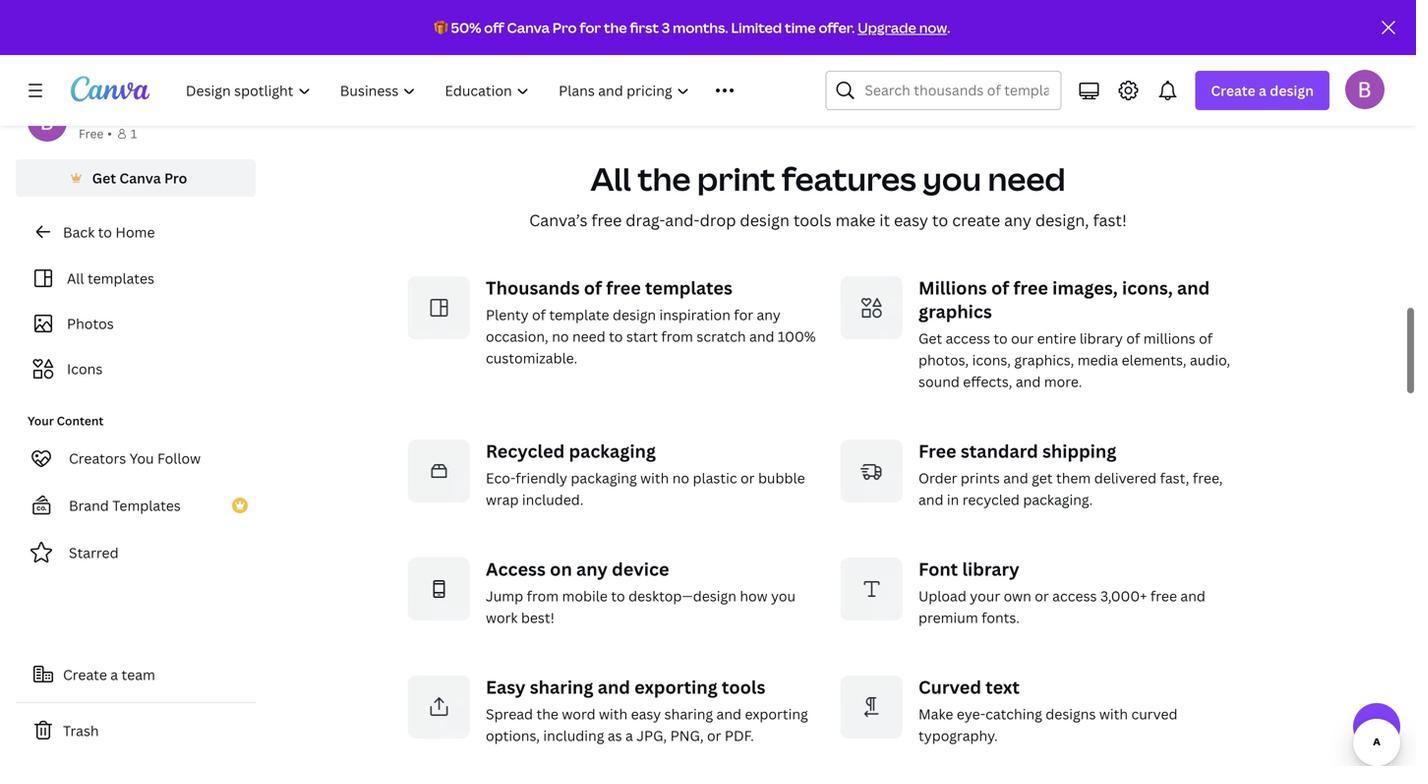 Task type: vqa. For each thing, say whether or not it's contained in the screenshot.
Uploads
no



Task type: locate. For each thing, give the bounding box(es) containing it.
1 horizontal spatial from
[[661, 327, 693, 346]]

and right 3,000+ at the right bottom of page
[[1181, 587, 1206, 605]]

0 horizontal spatial for
[[580, 18, 601, 37]]

0 vertical spatial exporting
[[635, 675, 718, 699]]

font library upload your own or access 3,000+ free and premium fonts.
[[919, 557, 1206, 627]]

1 horizontal spatial get
[[919, 329, 942, 348]]

1 horizontal spatial pro
[[553, 18, 577, 37]]

1 horizontal spatial icons,
[[1122, 276, 1173, 300]]

for up scratch
[[734, 305, 753, 324]]

0 vertical spatial sharing
[[530, 675, 594, 699]]

library up the media
[[1080, 329, 1123, 348]]

easy inside easy sharing and exporting tools spread the word with easy sharing and exporting options, including as a jpg, png, or pdf.
[[631, 705, 661, 723]]

get canva pro button
[[16, 159, 256, 197]]

0 vertical spatial get
[[92, 169, 116, 187]]

1 vertical spatial all
[[67, 269, 84, 288]]

1 vertical spatial canva
[[119, 169, 161, 187]]

a for design
[[1259, 81, 1267, 100]]

design inside thousands of free templates plenty of template design inspiration for any occasion, no need to start from scratch and 100% customizable.
[[613, 305, 656, 324]]

0 horizontal spatial need
[[572, 327, 606, 346]]

exporting up pdf.
[[745, 705, 808, 723]]

or inside easy sharing and exporting tools spread the word with easy sharing and exporting options, including as a jpg, png, or pdf.
[[707, 726, 721, 745]]

0 horizontal spatial free
[[79, 125, 104, 142]]

exporting
[[635, 675, 718, 699], [745, 705, 808, 723]]

all down back
[[67, 269, 84, 288]]

canva's
[[529, 209, 588, 231]]

0 vertical spatial design
[[1270, 81, 1314, 100]]

free inside the "free standard shipping order prints and get them delivered fast, free, and in recycled packaging."
[[919, 439, 957, 463]]

spread
[[486, 705, 533, 723]]

need down template
[[572, 327, 606, 346]]

get inside millions of free images, icons, and graphics get access to our entire library of millions of photos, icons, graphics, media elements, audio, sound effects, and more.
[[919, 329, 942, 348]]

0 horizontal spatial a
[[110, 665, 118, 684]]

library
[[1080, 329, 1123, 348], [962, 557, 1020, 581]]

0 vertical spatial packaging
[[569, 439, 656, 463]]

shipping
[[1042, 439, 1117, 463]]

easy up jpg,
[[631, 705, 661, 723]]

free left "•"
[[79, 125, 104, 142]]

to inside thousands of free templates plenty of template design inspiration for any occasion, no need to start from scratch and 100% customizable.
[[609, 327, 623, 346]]

1 horizontal spatial need
[[988, 157, 1066, 200]]

to left start
[[609, 327, 623, 346]]

0 vertical spatial library
[[1080, 329, 1123, 348]]

canva right off
[[507, 18, 550, 37]]

of down thousands
[[532, 305, 546, 324]]

1 horizontal spatial access
[[1053, 587, 1097, 605]]

2 vertical spatial design
[[613, 305, 656, 324]]

0 horizontal spatial no
[[552, 327, 569, 346]]

back
[[63, 223, 95, 241]]

free up the order
[[919, 439, 957, 463]]

1 vertical spatial access
[[1053, 587, 1097, 605]]

creators you follow
[[69, 449, 201, 468]]

library inside millions of free images, icons, and graphics get access to our entire library of millions of photos, icons, graphics, media elements, audio, sound effects, and more.
[[1080, 329, 1123, 348]]

the inside easy sharing and exporting tools spread the word with easy sharing and exporting options, including as a jpg, png, or pdf.
[[536, 705, 559, 723]]

options,
[[486, 726, 540, 745]]

from up best!
[[527, 587, 559, 605]]

need up design,
[[988, 157, 1066, 200]]

1 vertical spatial pro
[[164, 169, 187, 187]]

recycled
[[963, 490, 1020, 509]]

own
[[1004, 587, 1032, 605]]

bubble
[[758, 469, 805, 487]]

0 horizontal spatial get
[[92, 169, 116, 187]]

1 vertical spatial any
[[757, 305, 781, 324]]

delivered
[[1094, 469, 1157, 487]]

1 vertical spatial free
[[919, 439, 957, 463]]

to left create
[[932, 209, 948, 231]]

prints
[[961, 469, 1000, 487]]

100%
[[778, 327, 816, 346]]

curved text image
[[840, 676, 903, 739]]

device
[[612, 557, 669, 581]]

free
[[79, 125, 104, 142], [919, 439, 957, 463]]

the
[[604, 18, 627, 37], [638, 157, 691, 200], [536, 705, 559, 723]]

with inside curved text make eye-catching designs with curved typography.
[[1099, 705, 1128, 723]]

1 horizontal spatial create
[[1211, 81, 1256, 100]]

access on any device jump from mobile to desktop—design how you work best!
[[486, 557, 796, 627]]

1 horizontal spatial the
[[604, 18, 627, 37]]

0 horizontal spatial canva
[[119, 169, 161, 187]]

the inside all the print features you need canva's free drag-and-drop design tools make it easy to create any design, fast!
[[638, 157, 691, 200]]

or inside font library upload your own or access 3,000+ free and premium fonts.
[[1035, 587, 1049, 605]]

0 horizontal spatial any
[[576, 557, 608, 581]]

free standard shipping order prints and get them delivered fast, free, and in recycled packaging.
[[919, 439, 1223, 509]]

create a team
[[63, 665, 155, 684]]

1 vertical spatial sharing
[[665, 705, 713, 723]]

millions
[[919, 276, 987, 300]]

the left 'first'
[[604, 18, 627, 37]]

0 vertical spatial a
[[1259, 81, 1267, 100]]

create inside create a team button
[[63, 665, 107, 684]]

with left plastic
[[640, 469, 669, 487]]

fast!
[[1093, 209, 1127, 231]]

a inside button
[[110, 665, 118, 684]]

access
[[486, 557, 546, 581]]

curved
[[919, 675, 981, 699]]

inspiration
[[659, 305, 731, 324]]

customizable.
[[486, 349, 577, 367]]

0 vertical spatial pro
[[553, 18, 577, 37]]

including
[[543, 726, 604, 745]]

you
[[923, 157, 981, 200], [771, 587, 796, 605]]

templates
[[112, 496, 181, 515]]

design right drop
[[740, 209, 790, 231]]

1 horizontal spatial or
[[741, 469, 755, 487]]

easy sharing and exporting tools spread the word with easy sharing and exporting options, including as a jpg, png, or pdf.
[[486, 675, 808, 745]]

1 vertical spatial you
[[771, 587, 796, 605]]

design,
[[1035, 209, 1089, 231]]

1 vertical spatial no
[[672, 469, 689, 487]]

0 horizontal spatial all
[[67, 269, 84, 288]]

0 horizontal spatial pro
[[164, 169, 187, 187]]

font library image
[[840, 558, 903, 621]]

and-
[[665, 209, 700, 231]]

with up "as"
[[599, 705, 628, 723]]

pro right off
[[553, 18, 577, 37]]

bob builder image
[[1345, 70, 1385, 109]]

all up drag-
[[590, 157, 631, 200]]

access down graphics
[[946, 329, 990, 348]]

font
[[919, 557, 958, 581]]

1 vertical spatial from
[[527, 587, 559, 605]]

1 vertical spatial easy
[[631, 705, 661, 723]]

design up start
[[613, 305, 656, 324]]

all
[[590, 157, 631, 200], [67, 269, 84, 288]]

and up "as"
[[598, 675, 630, 699]]

top level navigation element
[[173, 71, 778, 110], [173, 71, 778, 110]]

2 horizontal spatial any
[[1004, 209, 1032, 231]]

2 vertical spatial any
[[576, 557, 608, 581]]

0 horizontal spatial library
[[962, 557, 1020, 581]]

0 horizontal spatial templates
[[87, 269, 154, 288]]

template
[[549, 305, 609, 324]]

any right create
[[1004, 209, 1032, 231]]

all
[[811, 35, 827, 54]]

from
[[661, 327, 693, 346], [527, 587, 559, 605]]

1 vertical spatial the
[[638, 157, 691, 200]]

the left word
[[536, 705, 559, 723]]

you right "how"
[[771, 587, 796, 605]]

access on any device image
[[407, 558, 470, 621]]

no left plastic
[[672, 469, 689, 487]]

1 horizontal spatial a
[[626, 726, 633, 745]]

any inside all the print features you need canva's free drag-and-drop design tools make it easy to create any design, fast!
[[1004, 209, 1032, 231]]

create a design button
[[1195, 71, 1330, 110]]

sharing up word
[[530, 675, 594, 699]]

sound
[[919, 372, 960, 391]]

a
[[1259, 81, 1267, 100], [110, 665, 118, 684], [626, 726, 633, 745]]

free left drag-
[[591, 209, 622, 231]]

time
[[785, 18, 816, 37]]

canva
[[507, 18, 550, 37], [119, 169, 161, 187]]

1 vertical spatial tools
[[722, 675, 766, 699]]

0 horizontal spatial the
[[536, 705, 559, 723]]

and left 100%
[[749, 327, 774, 346]]

0 horizontal spatial create
[[63, 665, 107, 684]]

🎁
[[434, 18, 448, 37]]

easy sharing and exporting tools image
[[407, 676, 470, 739]]

0 horizontal spatial tools
[[722, 675, 766, 699]]

None search field
[[826, 71, 1062, 110]]

them
[[1056, 469, 1091, 487]]

get down "•"
[[92, 169, 116, 187]]

your
[[970, 587, 1000, 605]]

recycled packaging eco-friendly packaging with no plastic or bubble wrap included.
[[486, 439, 805, 509]]

the up 'and-'
[[638, 157, 691, 200]]

1 vertical spatial need
[[572, 327, 606, 346]]

1 horizontal spatial any
[[757, 305, 781, 324]]

any inside thousands of free templates plenty of template design inspiration for any occasion, no need to start from scratch and 100% customizable.
[[757, 305, 781, 324]]

0 vertical spatial free
[[79, 125, 104, 142]]

mobile
[[562, 587, 608, 605]]

1 vertical spatial icons,
[[972, 351, 1011, 369]]

a inside dropdown button
[[1259, 81, 1267, 100]]

any up 100%
[[757, 305, 781, 324]]

1 horizontal spatial design
[[740, 209, 790, 231]]

library inside font library upload your own or access 3,000+ free and premium fonts.
[[962, 557, 1020, 581]]

3
[[662, 18, 670, 37]]

1 vertical spatial or
[[1035, 587, 1049, 605]]

1 horizontal spatial library
[[1080, 329, 1123, 348]]

1 horizontal spatial you
[[923, 157, 981, 200]]

get up 'photos,'
[[919, 329, 942, 348]]

brand templates link
[[16, 486, 256, 525]]

0 vertical spatial from
[[661, 327, 693, 346]]

0 vertical spatial or
[[741, 469, 755, 487]]

to inside access on any device jump from mobile to desktop—design how you work best!
[[611, 587, 625, 605]]

icons
[[67, 359, 103, 378]]

free for standard
[[919, 439, 957, 463]]

for
[[580, 18, 601, 37], [734, 305, 753, 324]]

2 vertical spatial the
[[536, 705, 559, 723]]

0 horizontal spatial you
[[771, 587, 796, 605]]

library up the your
[[962, 557, 1020, 581]]

0 vertical spatial all
[[590, 157, 631, 200]]

free inside millions of free images, icons, and graphics get access to our entire library of millions of photos, icons, graphics, media elements, audio, sound effects, and more.
[[1013, 276, 1048, 300]]

exporting up png,
[[635, 675, 718, 699]]

1 horizontal spatial easy
[[894, 209, 928, 231]]

need inside thousands of free templates plenty of template design inspiration for any occasion, no need to start from scratch and 100% customizable.
[[572, 327, 606, 346]]

create inside create a design dropdown button
[[1211, 81, 1256, 100]]

1 vertical spatial create
[[63, 665, 107, 684]]

of right millions
[[991, 276, 1009, 300]]

icons, up millions
[[1122, 276, 1173, 300]]

no
[[552, 327, 569, 346], [672, 469, 689, 487]]

0 vertical spatial you
[[923, 157, 981, 200]]

2 vertical spatial a
[[626, 726, 633, 745]]

free standard shipping image
[[840, 440, 903, 503]]

to inside millions of free images, icons, and graphics get access to our entire library of millions of photos, icons, graphics, media elements, audio, sound effects, and more.
[[994, 329, 1008, 348]]

and up pdf.
[[716, 705, 742, 723]]

1 vertical spatial library
[[962, 557, 1020, 581]]

tools left make
[[793, 209, 832, 231]]

the for pro
[[604, 18, 627, 37]]

first
[[630, 18, 659, 37]]

0 vertical spatial icons,
[[1122, 276, 1173, 300]]

2 horizontal spatial a
[[1259, 81, 1267, 100]]

1 horizontal spatial no
[[672, 469, 689, 487]]

free inside font library upload your own or access 3,000+ free and premium fonts.
[[1151, 587, 1177, 605]]

sharing up png,
[[665, 705, 713, 723]]

access inside millions of free images, icons, and graphics get access to our entire library of millions of photos, icons, graphics, media elements, audio, sound effects, and more.
[[946, 329, 990, 348]]

with inside easy sharing and exporting tools spread the word with easy sharing and exporting options, including as a jpg, png, or pdf.
[[599, 705, 628, 723]]

with inside recycled packaging eco-friendly packaging with no plastic or bubble wrap included.
[[640, 469, 669, 487]]

all the print features you need canva's free drag-and-drop design tools make it easy to create any design, fast!
[[529, 157, 1127, 231]]

canva down 1 in the left top of the page
[[119, 169, 161, 187]]

on
[[550, 557, 572, 581]]

all inside all the print features you need canva's free drag-and-drop design tools make it easy to create any design, fast!
[[590, 157, 631, 200]]

no down template
[[552, 327, 569, 346]]

more.
[[1044, 372, 1082, 391]]

easy right it on the right top
[[894, 209, 928, 231]]

of up template
[[584, 276, 602, 300]]

Search search field
[[865, 72, 1049, 109]]

free for •
[[79, 125, 104, 142]]

1
[[131, 125, 137, 142]]

or right plastic
[[741, 469, 755, 487]]

1 vertical spatial for
[[734, 305, 753, 324]]

0 vertical spatial canva
[[507, 18, 550, 37]]

follow
[[157, 449, 201, 468]]

1 vertical spatial a
[[110, 665, 118, 684]]

thousands of free templates image
[[407, 276, 470, 339]]

2 horizontal spatial design
[[1270, 81, 1314, 100]]

any inside access on any device jump from mobile to desktop—design how you work best!
[[576, 557, 608, 581]]

tools up pdf.
[[722, 675, 766, 699]]

0 vertical spatial access
[[946, 329, 990, 348]]

premium
[[919, 608, 978, 627]]

1 horizontal spatial for
[[734, 305, 753, 324]]

2 vertical spatial or
[[707, 726, 721, 745]]

any
[[1004, 209, 1032, 231], [757, 305, 781, 324], [576, 557, 608, 581]]

and inside thousands of free templates plenty of template design inspiration for any occasion, no need to start from scratch and 100% customizable.
[[749, 327, 774, 346]]

to left our
[[994, 329, 1008, 348]]

free right 3,000+ at the right bottom of page
[[1151, 587, 1177, 605]]

0 vertical spatial no
[[552, 327, 569, 346]]

1 vertical spatial get
[[919, 329, 942, 348]]

3,000+
[[1100, 587, 1147, 605]]

work
[[486, 608, 518, 627]]

access left 3,000+ at the right bottom of page
[[1053, 587, 1097, 605]]

you up create
[[923, 157, 981, 200]]

with left the curved on the bottom of the page
[[1099, 705, 1128, 723]]

no inside thousands of free templates plenty of template design inspiration for any occasion, no need to start from scratch and 100% customizable.
[[552, 327, 569, 346]]

design left bob builder image
[[1270, 81, 1314, 100]]

any up mobile
[[576, 557, 608, 581]]

all for templates
[[67, 269, 84, 288]]

back to home link
[[16, 212, 256, 252]]

free up template
[[606, 276, 641, 300]]

to right mobile
[[611, 587, 625, 605]]

0 horizontal spatial from
[[527, 587, 559, 605]]

or right own
[[1035, 587, 1049, 605]]

0 horizontal spatial design
[[613, 305, 656, 324]]

0 horizontal spatial sharing
[[530, 675, 594, 699]]

1 horizontal spatial free
[[919, 439, 957, 463]]

or
[[741, 469, 755, 487], [1035, 587, 1049, 605], [707, 726, 721, 745]]

from down the 'inspiration'
[[661, 327, 693, 346]]

included.
[[522, 490, 584, 509]]

free inside all the print features you need canva's free drag-and-drop design tools make it easy to create any design, fast!
[[591, 209, 622, 231]]

0 horizontal spatial access
[[946, 329, 990, 348]]

or left pdf.
[[707, 726, 721, 745]]

icons, up the effects, at the right of page
[[972, 351, 1011, 369]]

free up our
[[1013, 276, 1048, 300]]

thousands of free templates plenty of template design inspiration for any occasion, no need to start from scratch and 100% customizable.
[[486, 276, 816, 367]]

templates inside thousands of free templates plenty of template design inspiration for any occasion, no need to start from scratch and 100% customizable.
[[645, 276, 733, 300]]

easy
[[486, 675, 526, 699]]

friendly
[[516, 469, 567, 487]]

2 horizontal spatial the
[[638, 157, 691, 200]]

1 horizontal spatial templates
[[645, 276, 733, 300]]

0 vertical spatial the
[[604, 18, 627, 37]]

pro up back to home link
[[164, 169, 187, 187]]

2 horizontal spatial with
[[1099, 705, 1128, 723]]

0 vertical spatial tools
[[793, 209, 832, 231]]

1 vertical spatial exporting
[[745, 705, 808, 723]]

1 horizontal spatial sharing
[[665, 705, 713, 723]]

0 horizontal spatial or
[[707, 726, 721, 745]]

0 vertical spatial any
[[1004, 209, 1032, 231]]

0 horizontal spatial easy
[[631, 705, 661, 723]]

for left 'first'
[[580, 18, 601, 37]]

easy
[[894, 209, 928, 231], [631, 705, 661, 723]]

make
[[919, 705, 953, 723]]

1 vertical spatial design
[[740, 209, 790, 231]]



Task type: describe. For each thing, give the bounding box(es) containing it.
jpg,
[[637, 726, 667, 745]]

free inside thousands of free templates plenty of template design inspiration for any occasion, no need to start from scratch and 100% customizable.
[[606, 276, 641, 300]]

and down graphics,
[[1016, 372, 1041, 391]]

0 horizontal spatial icons,
[[972, 351, 1011, 369]]

back to home
[[63, 223, 155, 241]]

as
[[608, 726, 622, 745]]

graphics
[[919, 299, 992, 324]]

images,
[[1052, 276, 1118, 300]]

get inside "button"
[[92, 169, 116, 187]]

to right back
[[98, 223, 112, 241]]

eco-
[[486, 469, 516, 487]]

recycled
[[486, 439, 565, 463]]

tools inside easy sharing and exporting tools spread the word with easy sharing and exporting options, including as a jpg, png, or pdf.
[[722, 675, 766, 699]]

millions
[[1144, 329, 1196, 348]]

occasion,
[[486, 327, 549, 346]]

your content
[[28, 413, 104, 429]]

drag-
[[626, 209, 665, 231]]

and left get
[[1003, 469, 1028, 487]]

free,
[[1193, 469, 1223, 487]]

curved text make eye-catching designs with curved typography.
[[919, 675, 1178, 745]]

icons link
[[28, 350, 244, 387]]

easy inside all the print features you need canva's free drag-and-drop design tools make it easy to create any design, fast!
[[894, 209, 928, 231]]

features
[[782, 157, 916, 200]]

access inside font library upload your own or access 3,000+ free and premium fonts.
[[1053, 587, 1097, 605]]

create a team button
[[16, 655, 256, 694]]

upgrade now button
[[858, 18, 947, 37]]

🎁 50% off canva pro for the first 3 months. limited time offer. upgrade now .
[[434, 18, 950, 37]]

get canva pro
[[92, 169, 187, 187]]

a inside easy sharing and exporting tools spread the word with easy sharing and exporting options, including as a jpg, png, or pdf.
[[626, 726, 633, 745]]

create for create a team
[[63, 665, 107, 684]]

recycled packaging image
[[407, 440, 470, 503]]

the for tools
[[536, 705, 559, 723]]

jump
[[486, 587, 523, 605]]

upload
[[919, 587, 967, 605]]

millions of free images, icons, and graphics image
[[840, 276, 903, 339]]

create a design
[[1211, 81, 1314, 100]]

audio,
[[1190, 351, 1230, 369]]

no inside recycled packaging eco-friendly packaging with no plastic or bubble wrap included.
[[672, 469, 689, 487]]

packaging.
[[1023, 490, 1093, 509]]

print
[[697, 157, 775, 200]]

design inside dropdown button
[[1270, 81, 1314, 100]]

from inside access on any device jump from mobile to desktop—design how you work best!
[[527, 587, 559, 605]]

thousands
[[486, 276, 580, 300]]

catching
[[986, 705, 1042, 723]]

create
[[952, 209, 1000, 231]]

free •
[[79, 125, 112, 142]]

or inside recycled packaging eco-friendly packaging with no plastic or bubble wrap included.
[[741, 469, 755, 487]]

and inside font library upload your own or access 3,000+ free and premium fonts.
[[1181, 587, 1206, 605]]

limited
[[731, 18, 782, 37]]

0 horizontal spatial exporting
[[635, 675, 718, 699]]

canva inside "button"
[[119, 169, 161, 187]]

all templates link
[[28, 260, 244, 297]]

team
[[121, 665, 155, 684]]

trash link
[[16, 711, 256, 750]]

1 horizontal spatial canva
[[507, 18, 550, 37]]

offer.
[[819, 18, 855, 37]]

months.
[[673, 18, 728, 37]]

get
[[1032, 469, 1053, 487]]

.
[[947, 18, 950, 37]]

text
[[986, 675, 1020, 699]]

entire
[[1037, 329, 1076, 348]]

pdf.
[[725, 726, 754, 745]]

from inside thousands of free templates plenty of template design inspiration for any occasion, no need to start from scratch and 100% customizable.
[[661, 327, 693, 346]]

and up millions
[[1177, 276, 1210, 300]]

it
[[879, 209, 890, 231]]

effects,
[[963, 372, 1012, 391]]

for inside thousands of free templates plenty of template design inspiration for any occasion, no need to start from scratch and 100% customizable.
[[734, 305, 753, 324]]

desktop—design
[[629, 587, 737, 605]]

plenty
[[486, 305, 529, 324]]

designs
[[1046, 705, 1096, 723]]

start
[[626, 327, 658, 346]]

create for create a design
[[1211, 81, 1256, 100]]

fonts.
[[982, 608, 1020, 627]]

photos
[[67, 314, 114, 333]]

starred
[[69, 543, 119, 562]]

drop
[[700, 209, 736, 231]]

word
[[562, 705, 596, 723]]

to inside all the print features you need canva's free drag-and-drop design tools make it easy to create any design, fast!
[[932, 209, 948, 231]]

50%
[[451, 18, 481, 37]]

elements,
[[1122, 351, 1187, 369]]

creators
[[69, 449, 126, 468]]

design inside all the print features you need canva's free drag-and-drop design tools make it easy to create any design, fast!
[[740, 209, 790, 231]]

your
[[28, 413, 54, 429]]

a for team
[[110, 665, 118, 684]]

fast,
[[1160, 469, 1189, 487]]

browse all templates
[[758, 35, 898, 54]]

how
[[740, 587, 768, 605]]

trash
[[63, 721, 99, 740]]

1 vertical spatial packaging
[[571, 469, 637, 487]]

of up audio,
[[1199, 329, 1213, 348]]

photos,
[[919, 351, 969, 369]]

you inside access on any device jump from mobile to desktop—design how you work best!
[[771, 587, 796, 605]]

1 horizontal spatial exporting
[[745, 705, 808, 723]]

upgrade
[[858, 18, 916, 37]]

2 horizontal spatial templates
[[830, 35, 898, 54]]

of up elements,
[[1126, 329, 1140, 348]]

all templates
[[67, 269, 154, 288]]

starred link
[[16, 533, 256, 572]]

brand templates
[[69, 496, 181, 515]]

all for the
[[590, 157, 631, 200]]

0 vertical spatial for
[[580, 18, 601, 37]]

and left in
[[919, 490, 944, 509]]

•
[[107, 125, 112, 142]]

in
[[947, 490, 959, 509]]

need inside all the print features you need canva's free drag-and-drop design tools make it easy to create any design, fast!
[[988, 157, 1066, 200]]

curved
[[1131, 705, 1178, 723]]

you inside all the print features you need canva's free drag-and-drop design tools make it easy to create any design, fast!
[[923, 157, 981, 200]]

make
[[836, 209, 876, 231]]

pro inside "button"
[[164, 169, 187, 187]]

browse
[[758, 35, 808, 54]]

tools inside all the print features you need canva's free drag-and-drop design tools make it easy to create any design, fast!
[[793, 209, 832, 231]]

scratch
[[697, 327, 746, 346]]

now
[[919, 18, 947, 37]]

our
[[1011, 329, 1034, 348]]

off
[[484, 18, 504, 37]]

you
[[130, 449, 154, 468]]



